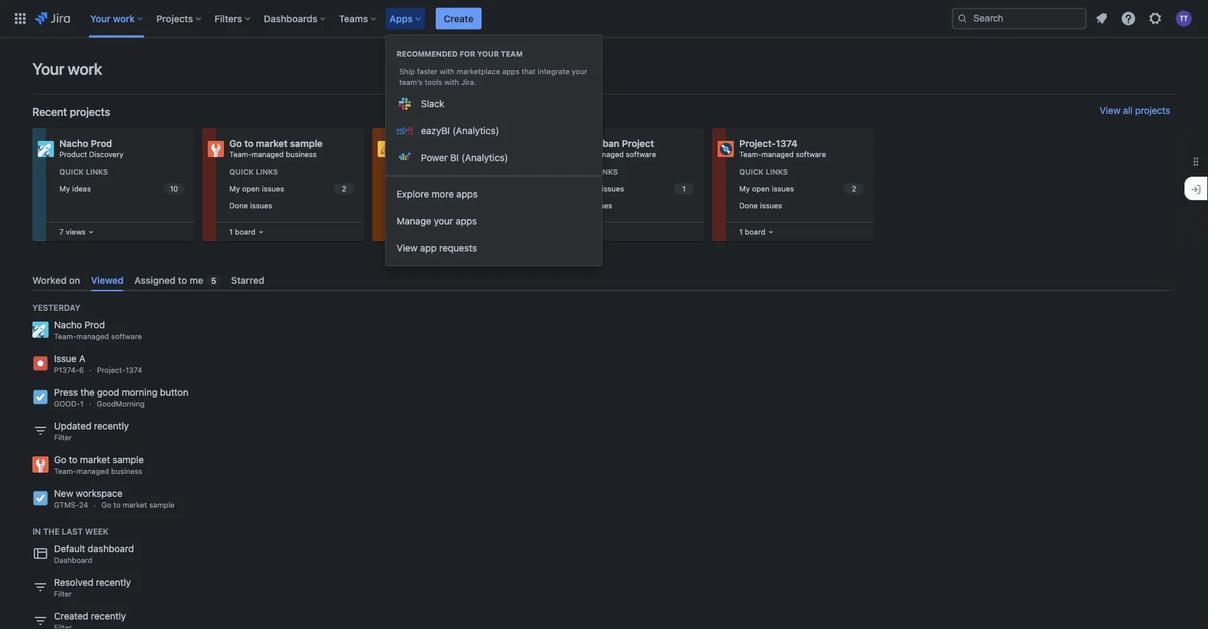 Task type: locate. For each thing, give the bounding box(es) containing it.
0 horizontal spatial market
[[80, 455, 110, 466]]

2 links from the left
[[256, 168, 278, 176]]

filter inside resolved recently filter
[[54, 590, 72, 599]]

recommended for your team
[[397, 50, 523, 58]]

your profile and settings image
[[1176, 10, 1193, 27]]

0 vertical spatial go to market sample team-managed business
[[229, 138, 323, 159]]

1 1 board button from the left
[[227, 225, 266, 240]]

1 vertical spatial work
[[68, 59, 102, 78]]

the left "good"
[[81, 387, 95, 398]]

apps down "team"
[[503, 67, 520, 76]]

(analytics)
[[453, 125, 499, 136], [462, 152, 508, 163]]

team- inside goodmorning team-managed software
[[400, 150, 422, 159]]

1 filter from the top
[[54, 434, 72, 443]]

0 vertical spatial your
[[90, 13, 111, 24]]

2 board from the left
[[745, 227, 766, 236]]

view left the app
[[397, 243, 418, 254]]

my
[[570, 138, 583, 149], [59, 184, 70, 193], [229, 184, 240, 193], [400, 184, 410, 193], [570, 184, 580, 193], [740, 184, 750, 193]]

3 quick from the left
[[400, 168, 424, 176]]

managed inside project-1374 team-managed software
[[762, 150, 794, 159]]

open for team-
[[752, 184, 770, 193]]

3 links from the left
[[426, 168, 448, 176]]

2 vertical spatial apps
[[456, 216, 477, 227]]

1 horizontal spatial the
[[81, 387, 95, 398]]

0 vertical spatial recently
[[94, 421, 129, 432]]

projects
[[1136, 105, 1171, 116], [70, 106, 110, 118]]

for
[[460, 50, 475, 58]]

filter
[[54, 434, 72, 443], [54, 590, 72, 599]]

starred
[[231, 275, 265, 286]]

updated recently filter
[[54, 421, 129, 443]]

manage your apps
[[397, 216, 477, 227]]

· right good- at left bottom
[[89, 400, 91, 409]]

links for product
[[86, 168, 108, 176]]

my for go to market sample
[[229, 184, 240, 193]]

1 horizontal spatial go
[[101, 501, 111, 510]]

recently down dashboard
[[96, 578, 131, 589]]

updated
[[54, 421, 91, 432]]

· right 6
[[89, 366, 92, 375]]

recently down press the good morning button good-1 · goodmorning
[[94, 421, 129, 432]]

0 vertical spatial project-
[[740, 138, 776, 149]]

quick for managed
[[400, 168, 424, 176]]

1 quick from the left
[[59, 168, 84, 176]]

your work up recent projects
[[32, 59, 102, 78]]

0 horizontal spatial work
[[68, 59, 102, 78]]

1 vertical spatial 1374
[[125, 366, 142, 375]]

0 vertical spatial prod
[[91, 138, 112, 149]]

issue
[[54, 353, 77, 365]]

with up tools
[[440, 67, 455, 76]]

dashboard
[[54, 557, 92, 565]]

2 my open issues from the left
[[400, 184, 454, 193]]

apps for manage your apps
[[456, 216, 477, 227]]

board image for team-
[[766, 227, 777, 238]]

my for project-1374
[[740, 184, 750, 193]]

0 vertical spatial market
[[256, 138, 288, 149]]

1 horizontal spatial board
[[745, 227, 766, 236]]

the for last
[[43, 527, 60, 537]]

1 for market
[[229, 227, 233, 236]]

done issues
[[229, 201, 272, 210], [400, 201, 442, 210], [570, 201, 613, 210], [740, 201, 783, 210]]

1 vertical spatial nacho
[[54, 320, 82, 331]]

1 1 board from the left
[[229, 227, 256, 236]]

0 horizontal spatial sample
[[113, 455, 144, 466]]

recent projects
[[32, 106, 110, 118]]

2 horizontal spatial 1
[[740, 227, 743, 236]]

your up marketplace
[[477, 50, 499, 58]]

1 vertical spatial prod
[[85, 320, 105, 331]]

quick for market
[[229, 168, 254, 176]]

banner
[[0, 0, 1209, 38]]

2 done issues link from the left
[[397, 198, 526, 213]]

· inside the new workspace gtms-24 · go to market sample
[[94, 501, 96, 510]]

0 vertical spatial work
[[113, 13, 135, 24]]

3 quick links from the left
[[400, 168, 448, 176]]

1 board from the left
[[235, 227, 256, 236]]

your
[[477, 50, 499, 58], [572, 67, 588, 76], [434, 216, 453, 227]]

prod
[[91, 138, 112, 149], [85, 320, 105, 331]]

1 done from the left
[[229, 201, 248, 210]]

1
[[229, 227, 233, 236], [740, 227, 743, 236], [80, 400, 84, 409]]

press the good morning button good-1 · goodmorning
[[54, 387, 188, 409]]

links
[[86, 168, 108, 176], [256, 168, 278, 176], [426, 168, 448, 176], [596, 168, 618, 176], [766, 168, 788, 176]]

filter down updated
[[54, 434, 72, 443]]

my open issues for team-
[[740, 184, 795, 193]]

2 1 board button from the left
[[737, 225, 777, 240]]

work up recent projects
[[68, 59, 102, 78]]

2 1 board from the left
[[740, 227, 766, 236]]

1 vertical spatial go
[[54, 455, 66, 466]]

your down more
[[434, 216, 453, 227]]

nacho inside nacho prod product discovery
[[59, 138, 88, 149]]

team-
[[229, 150, 252, 159], [400, 150, 422, 159], [570, 150, 592, 159], [740, 150, 762, 159], [54, 333, 76, 341], [54, 468, 76, 476]]

your work left projects
[[90, 13, 135, 24]]

1 vertical spatial view
[[397, 243, 418, 254]]

0 vertical spatial view
[[1100, 105, 1121, 116]]

1 horizontal spatial goodmorning
[[400, 138, 461, 149]]

the right the in
[[43, 527, 60, 537]]

1 vertical spatial filter
[[54, 590, 72, 599]]

my ideas link
[[57, 181, 186, 197]]

view inside view all projects "link"
[[1100, 105, 1121, 116]]

1374
[[776, 138, 798, 149], [125, 366, 142, 375]]

projects right all
[[1136, 105, 1171, 116]]

0 vertical spatial go
[[229, 138, 242, 149]]

software inside project-1374 team-managed software
[[796, 150, 827, 159]]

Search field
[[952, 8, 1087, 29]]

recently
[[94, 421, 129, 432], [96, 578, 131, 589], [91, 611, 126, 622]]

4 my open issues link from the left
[[737, 181, 867, 197]]

prod up a
[[85, 320, 105, 331]]

0 vertical spatial nacho
[[59, 138, 88, 149]]

good-
[[54, 400, 80, 409]]

1374 inside project-1374 team-managed software
[[776, 138, 798, 149]]

create
[[444, 13, 474, 24]]

0 vertical spatial filter
[[54, 434, 72, 443]]

work left projects
[[113, 13, 135, 24]]

0 vertical spatial ·
[[89, 366, 92, 375]]

board image
[[86, 227, 96, 238], [256, 227, 266, 238], [596, 227, 607, 238], [766, 227, 777, 238]]

open for managed
[[412, 184, 430, 193]]

1 vertical spatial goodmorning
[[97, 400, 145, 409]]

work
[[113, 13, 135, 24], [68, 59, 102, 78]]

filters
[[215, 13, 242, 24]]

· inside press the good morning button good-1 · goodmorning
[[89, 400, 91, 409]]

2 quick from the left
[[229, 168, 254, 176]]

1 links from the left
[[86, 168, 108, 176]]

2 board image from the left
[[256, 227, 266, 238]]

0 horizontal spatial the
[[43, 527, 60, 537]]

recently inside resolved recently filter
[[96, 578, 131, 589]]

view inside view app requests "link"
[[397, 243, 418, 254]]

1 horizontal spatial 1 board
[[740, 227, 766, 236]]

1 done issues from the left
[[229, 201, 272, 210]]

manage your apps link
[[386, 208, 602, 235]]

0 horizontal spatial 1
[[80, 400, 84, 409]]

1 horizontal spatial projects
[[1136, 105, 1171, 116]]

1 vertical spatial recently
[[96, 578, 131, 589]]

done
[[229, 201, 248, 210], [400, 201, 418, 210], [570, 201, 588, 210], [740, 201, 758, 210]]

search image
[[958, 13, 969, 24]]

team- inside my kanban project team-managed software
[[570, 150, 592, 159]]

4 quick links from the left
[[570, 168, 618, 176]]

view all projects link
[[1100, 105, 1171, 119]]

view for view all projects
[[1100, 105, 1121, 116]]

prod inside nacho prod team-managed software
[[85, 320, 105, 331]]

(analytics) up power bi (analytics)
[[453, 125, 499, 136]]

0 horizontal spatial view
[[397, 243, 418, 254]]

links for market
[[256, 168, 278, 176]]

managed
[[252, 150, 284, 159], [422, 150, 454, 159], [592, 150, 624, 159], [762, 150, 794, 159], [76, 333, 109, 341], [76, 468, 109, 476]]

1 board image from the left
[[86, 227, 96, 238]]

0 horizontal spatial your
[[32, 59, 64, 78]]

3 done issues link from the left
[[567, 198, 697, 213]]

views
[[66, 227, 86, 236]]

· inside issue a p1374-6 · project-1374
[[89, 366, 92, 375]]

board image for market
[[256, 227, 266, 238]]

goodmorning down "good"
[[97, 400, 145, 409]]

4 my open issues from the left
[[740, 184, 795, 193]]

my open issues for managed
[[400, 184, 454, 193]]

recently down resolved recently filter
[[91, 611, 126, 622]]

view left all
[[1100, 105, 1121, 116]]

open
[[242, 184, 260, 193], [412, 184, 430, 193], [582, 184, 600, 193], [752, 184, 770, 193]]

2 done from the left
[[400, 201, 418, 210]]

1 vertical spatial apps
[[457, 189, 478, 200]]

new
[[54, 488, 73, 500]]

1 horizontal spatial sample
[[149, 501, 175, 510]]

market inside the new workspace gtms-24 · go to market sample
[[123, 501, 147, 510]]

group
[[386, 35, 602, 175]]

jira image
[[35, 10, 70, 27], [35, 10, 70, 27]]

0 vertical spatial sample
[[290, 138, 323, 149]]

with left the jira. on the top left of page
[[445, 78, 459, 87]]

nacho down yesterday at top
[[54, 320, 82, 331]]

(analytics) down eazybi (analytics) link
[[462, 152, 508, 163]]

0 horizontal spatial 1 board
[[229, 227, 256, 236]]

0 vertical spatial 1374
[[776, 138, 798, 149]]

business
[[286, 150, 317, 159], [111, 468, 142, 476]]

1 vertical spatial business
[[111, 468, 142, 476]]

1 vertical spatial your
[[572, 67, 588, 76]]

prod up the discovery
[[91, 138, 112, 149]]

3 done from the left
[[570, 201, 588, 210]]

with
[[440, 67, 455, 76], [445, 78, 459, 87]]

4 done issues from the left
[[740, 201, 783, 210]]

1 vertical spatial go to market sample team-managed business
[[54, 455, 144, 476]]

2 filter from the top
[[54, 590, 72, 599]]

recently inside updated recently filter
[[94, 421, 129, 432]]

1 horizontal spatial 1 board button
[[737, 225, 777, 240]]

0 vertical spatial your work
[[90, 13, 135, 24]]

apps right more
[[457, 189, 478, 200]]

0 vertical spatial with
[[440, 67, 455, 76]]

1 vertical spatial market
[[80, 455, 110, 466]]

viewed
[[91, 275, 124, 286]]

1 inside press the good morning button good-1 · goodmorning
[[80, 400, 84, 409]]

1 vertical spatial the
[[43, 527, 60, 537]]

the inside press the good morning button good-1 · goodmorning
[[81, 387, 95, 398]]

your work inside dropdown button
[[90, 13, 135, 24]]

projects inside view all projects "link"
[[1136, 105, 1171, 116]]

1 my open issues from the left
[[229, 184, 284, 193]]

nacho up product
[[59, 138, 88, 149]]

goodmorning down eazybi
[[400, 138, 461, 149]]

0 horizontal spatial board
[[235, 227, 256, 236]]

sample
[[290, 138, 323, 149], [113, 455, 144, 466], [149, 501, 175, 510]]

2 horizontal spatial go
[[229, 138, 242, 149]]

0 horizontal spatial go to market sample team-managed business
[[54, 455, 144, 476]]

0 vertical spatial goodmorning
[[400, 138, 461, 149]]

0 horizontal spatial projects
[[70, 106, 110, 118]]

default
[[54, 544, 85, 555]]

1 done issues link from the left
[[227, 198, 356, 213]]

kanban
[[586, 138, 620, 149]]

view app requests link
[[386, 235, 602, 262]]

2 vertical spatial sample
[[149, 501, 175, 510]]

new workspace gtms-24 · go to market sample
[[54, 488, 175, 510]]

2 my open issues link from the left
[[397, 181, 526, 197]]

faster
[[417, 67, 438, 76]]

2 done issues from the left
[[400, 201, 442, 210]]

1 horizontal spatial view
[[1100, 105, 1121, 116]]

1 horizontal spatial 1374
[[776, 138, 798, 149]]

5 links from the left
[[766, 168, 788, 176]]

quick links for market
[[229, 168, 278, 176]]

me
[[190, 275, 203, 286]]

1 board for market
[[229, 227, 256, 236]]

goodmorning team-managed software
[[400, 138, 486, 159]]

tools
[[425, 78, 442, 87]]

1 vertical spatial ·
[[89, 400, 91, 409]]

3 my open issues from the left
[[570, 184, 624, 193]]

done issues link for managed
[[397, 198, 526, 213]]

0 horizontal spatial your
[[434, 216, 453, 227]]

issues
[[262, 184, 284, 193], [432, 184, 454, 193], [602, 184, 624, 193], [772, 184, 795, 193], [250, 201, 272, 210], [420, 201, 442, 210], [590, 201, 613, 210], [760, 201, 783, 210]]

1 horizontal spatial 1
[[229, 227, 233, 236]]

1 vertical spatial your
[[32, 59, 64, 78]]

4 done issues link from the left
[[737, 198, 867, 213]]

board image inside 7 views popup button
[[86, 227, 96, 238]]

1 vertical spatial project-
[[97, 366, 125, 375]]

5 quick links from the left
[[740, 168, 788, 176]]

notifications image
[[1094, 10, 1110, 27]]

banner containing your work
[[0, 0, 1209, 38]]

my for nacho prod
[[59, 184, 70, 193]]

1 my open issues link from the left
[[227, 181, 356, 197]]

group containing slack
[[386, 35, 602, 175]]

1374 inside issue a p1374-6 · project-1374
[[125, 366, 142, 375]]

2 vertical spatial market
[[123, 501, 147, 510]]

0 vertical spatial (analytics)
[[453, 125, 499, 136]]

1 horizontal spatial business
[[286, 150, 317, 159]]

apps up requests
[[456, 216, 477, 227]]

bi
[[451, 152, 459, 163]]

gtms-
[[54, 501, 79, 510]]

0 horizontal spatial 1 board button
[[227, 225, 266, 240]]

2 open from the left
[[412, 184, 430, 193]]

your right integrate
[[572, 67, 588, 76]]

0 horizontal spatial project-
[[97, 366, 125, 375]]

nacho inside nacho prod team-managed software
[[54, 320, 82, 331]]

1 horizontal spatial go to market sample team-managed business
[[229, 138, 323, 159]]

1 horizontal spatial project-
[[740, 138, 776, 149]]

go to market sample team-managed business
[[229, 138, 323, 159], [54, 455, 144, 476]]

4 open from the left
[[752, 184, 770, 193]]

4 links from the left
[[596, 168, 618, 176]]

2 vertical spatial ·
[[94, 501, 96, 510]]

software inside my kanban project team-managed software
[[626, 150, 656, 159]]

0 vertical spatial apps
[[503, 67, 520, 76]]

to inside the new workspace gtms-24 · go to market sample
[[114, 501, 121, 510]]

0 vertical spatial your
[[477, 50, 499, 58]]

1 horizontal spatial your
[[90, 13, 111, 24]]

the for good
[[81, 387, 95, 398]]

to
[[244, 138, 254, 149], [178, 275, 187, 286], [69, 455, 78, 466], [114, 501, 121, 510]]

1 horizontal spatial market
[[123, 501, 147, 510]]

· right 24
[[94, 501, 96, 510]]

dashboard
[[88, 544, 134, 555]]

done issues link for team-
[[737, 198, 867, 213]]

requests
[[439, 243, 477, 254]]

tab list
[[27, 269, 1176, 292]]

ship
[[400, 67, 415, 76]]

0 vertical spatial business
[[286, 150, 317, 159]]

0 vertical spatial the
[[81, 387, 95, 398]]

filter inside updated recently filter
[[54, 434, 72, 443]]

my open issues link for market
[[227, 181, 356, 197]]

go inside the new workspace gtms-24 · go to market sample
[[101, 501, 111, 510]]

quick links for managed
[[400, 168, 448, 176]]

1 board
[[229, 227, 256, 236], [740, 227, 766, 236]]

5 quick from the left
[[740, 168, 764, 176]]

1 open from the left
[[242, 184, 260, 193]]

discovery
[[89, 150, 123, 159]]

·
[[89, 366, 92, 375], [89, 400, 91, 409], [94, 501, 96, 510]]

3 open from the left
[[582, 184, 600, 193]]

prod inside nacho prod product discovery
[[91, 138, 112, 149]]

projects up nacho prod product discovery
[[70, 106, 110, 118]]

2 vertical spatial go
[[101, 501, 111, 510]]

1 quick links from the left
[[59, 168, 108, 176]]

4 done from the left
[[740, 201, 758, 210]]

done issues link
[[227, 198, 356, 213], [397, 198, 526, 213], [567, 198, 697, 213], [737, 198, 867, 213]]

0 horizontal spatial 1374
[[125, 366, 142, 375]]

the
[[81, 387, 95, 398], [43, 527, 60, 537]]

1 vertical spatial your work
[[32, 59, 102, 78]]

1 vertical spatial with
[[445, 78, 459, 87]]

2 quick links from the left
[[229, 168, 278, 176]]

filter down resolved
[[54, 590, 72, 599]]

2 horizontal spatial your
[[572, 67, 588, 76]]

1 horizontal spatial work
[[113, 13, 135, 24]]

team- inside project-1374 team-managed software
[[740, 150, 762, 159]]

0 horizontal spatial goodmorning
[[97, 400, 145, 409]]

slackforatlassianapp logo image
[[397, 96, 413, 112]]

my for goodmorning
[[400, 184, 410, 193]]

quick
[[59, 168, 84, 176], [229, 168, 254, 176], [400, 168, 424, 176], [570, 168, 594, 176], [740, 168, 764, 176]]

4 board image from the left
[[766, 227, 777, 238]]

goodmorning inside goodmorning team-managed software
[[400, 138, 461, 149]]

apps button
[[386, 8, 426, 29]]

done issues link for market
[[227, 198, 356, 213]]



Task type: vqa. For each thing, say whether or not it's contained in the screenshot.


Task type: describe. For each thing, give the bounding box(es) containing it.
explore
[[397, 189, 429, 200]]

my open issues link for managed
[[397, 181, 526, 197]]

prod for nacho prod team-managed software
[[85, 320, 105, 331]]

done issues for team-
[[740, 201, 783, 210]]

power bi (analytics)
[[421, 152, 508, 163]]

recent
[[32, 106, 67, 118]]

team's
[[400, 78, 423, 87]]

issue a p1374-6 · project-1374
[[54, 353, 142, 375]]

· for workspace
[[94, 501, 96, 510]]

yesterday
[[32, 303, 80, 313]]

board image for product
[[86, 227, 96, 238]]

7 views button
[[57, 225, 96, 240]]

filter for updated recently
[[54, 434, 72, 443]]

tab list containing worked on
[[27, 269, 1176, 292]]

sample inside the new workspace gtms-24 · go to market sample
[[149, 501, 175, 510]]

done issues for managed
[[400, 201, 442, 210]]

created recently link
[[27, 605, 1176, 630]]

ship faster with marketplace apps that integrate your team's tools with jira.
[[400, 67, 588, 87]]

done for managed
[[400, 201, 418, 210]]

default dashboard dashboard
[[54, 544, 134, 565]]

my ideas
[[59, 184, 91, 193]]

marketplace
[[457, 67, 500, 76]]

press
[[54, 387, 78, 398]]

apps inside ship faster with marketplace apps that integrate your team's tools with jira.
[[503, 67, 520, 76]]

7
[[59, 227, 64, 236]]

links for managed
[[426, 168, 448, 176]]

button
[[160, 387, 188, 398]]

nacho prod product discovery
[[59, 138, 123, 159]]

my inside my kanban project team-managed software
[[570, 138, 583, 149]]

prod for nacho prod product discovery
[[91, 138, 112, 149]]

software inside nacho prod team-managed software
[[111, 333, 142, 341]]

settings image
[[1148, 10, 1164, 27]]

filters button
[[211, 8, 256, 29]]

2 vertical spatial recently
[[91, 611, 126, 622]]

project- inside project-1374 team-managed software
[[740, 138, 776, 149]]

dashboards
[[264, 13, 318, 24]]

your inside dropdown button
[[90, 13, 111, 24]]

recently for updated recently
[[94, 421, 129, 432]]

filter for resolved recently
[[54, 590, 72, 599]]

workspace
[[76, 488, 123, 500]]

your work button
[[86, 8, 148, 29]]

power bi (analytics) link
[[386, 144, 602, 171]]

1 vertical spatial sample
[[113, 455, 144, 466]]

projects
[[156, 13, 193, 24]]

teams button
[[335, 8, 382, 29]]

0 horizontal spatial go
[[54, 455, 66, 466]]

app
[[420, 243, 437, 254]]

quick links for product
[[59, 168, 108, 176]]

4 quick from the left
[[570, 168, 594, 176]]

recommended
[[397, 50, 458, 58]]

apps
[[390, 13, 413, 24]]

your inside ship faster with marketplace apps that integrate your team's tools with jira.
[[572, 67, 588, 76]]

1 horizontal spatial your
[[477, 50, 499, 58]]

help image
[[1121, 10, 1137, 27]]

6
[[79, 366, 84, 375]]

primary element
[[8, 0, 952, 37]]

project- inside issue a p1374-6 · project-1374
[[97, 366, 125, 375]]

worked
[[32, 275, 67, 286]]

jira.
[[462, 78, 477, 87]]

nacho for nacho prod product discovery
[[59, 138, 88, 149]]

3 done issues from the left
[[570, 201, 613, 210]]

assigned to me
[[134, 275, 203, 286]]

1 vertical spatial (analytics)
[[462, 152, 508, 163]]

in
[[32, 527, 41, 537]]

managed inside nacho prod team-managed software
[[76, 333, 109, 341]]

eazybi (analytics) link
[[386, 117, 602, 144]]

2 horizontal spatial market
[[256, 138, 288, 149]]

in the last week
[[32, 527, 109, 537]]

managed inside my kanban project team-managed software
[[592, 150, 624, 159]]

p1374-
[[54, 366, 79, 375]]

eazybi
[[421, 125, 450, 136]]

done for team-
[[740, 201, 758, 210]]

done for market
[[229, 201, 248, 210]]

3 my open issues link from the left
[[567, 181, 697, 197]]

links for team-
[[766, 168, 788, 176]]

my open issues for market
[[229, 184, 284, 193]]

1 for team-
[[740, 227, 743, 236]]

quick for team-
[[740, 168, 764, 176]]

board for team-
[[745, 227, 766, 236]]

that
[[522, 67, 536, 76]]

my kanban project team-managed software
[[570, 138, 656, 159]]

quick links for team-
[[740, 168, 788, 176]]

slack
[[421, 98, 445, 109]]

created recently
[[54, 611, 126, 622]]

2 vertical spatial your
[[434, 216, 453, 227]]

resolved recently filter
[[54, 578, 131, 599]]

assigned
[[134, 275, 176, 286]]

projects button
[[152, 8, 207, 29]]

1 board button for team-
[[737, 225, 777, 240]]

quick for product
[[59, 168, 84, 176]]

nacho prod team-managed software
[[54, 320, 142, 341]]

integrate
[[538, 67, 570, 76]]

view for view app requests
[[397, 243, 418, 254]]

5
[[211, 276, 216, 286]]

all
[[1124, 105, 1133, 116]]

slack link
[[386, 90, 602, 117]]

view app requests
[[397, 243, 477, 254]]

last
[[62, 527, 83, 537]]

eazybi logo image
[[397, 123, 413, 139]]

worked on
[[32, 275, 80, 286]]

explore more apps link
[[386, 181, 602, 208]]

resolved
[[54, 578, 93, 589]]

powerbi logo image
[[397, 150, 413, 166]]

software inside goodmorning team-managed software
[[456, 150, 486, 159]]

appswitcher icon image
[[12, 10, 28, 27]]

my open issues link for team-
[[737, 181, 867, 197]]

morning
[[122, 387, 158, 398]]

· for a
[[89, 366, 92, 375]]

team
[[501, 50, 523, 58]]

more
[[432, 189, 454, 200]]

manage
[[397, 216, 432, 227]]

dashboards button
[[260, 8, 331, 29]]

project
[[622, 138, 654, 149]]

a
[[79, 353, 85, 365]]

project-1374 team-managed software
[[740, 138, 827, 159]]

on
[[69, 275, 80, 286]]

created
[[54, 611, 88, 622]]

managed inside goodmorning team-managed software
[[422, 150, 454, 159]]

teams
[[339, 13, 368, 24]]

goodmorning inside press the good morning button good-1 · goodmorning
[[97, 400, 145, 409]]

nacho for nacho prod team-managed software
[[54, 320, 82, 331]]

24
[[79, 501, 88, 510]]

open for market
[[242, 184, 260, 193]]

good
[[97, 387, 119, 398]]

team- inside nacho prod team-managed software
[[54, 333, 76, 341]]

recently for resolved recently
[[96, 578, 131, 589]]

1 board button for market
[[227, 225, 266, 240]]

explore more apps
[[397, 189, 478, 200]]

view all projects
[[1100, 105, 1171, 116]]

product
[[59, 150, 87, 159]]

3 board image from the left
[[596, 227, 607, 238]]

done issues for market
[[229, 201, 272, 210]]

ideas
[[72, 184, 91, 193]]

1 board for team-
[[740, 227, 766, 236]]

2 horizontal spatial sample
[[290, 138, 323, 149]]

eazybi (analytics)
[[421, 125, 499, 136]]

0 horizontal spatial business
[[111, 468, 142, 476]]

7 views
[[59, 227, 86, 236]]

week
[[85, 527, 109, 537]]

apps for explore more apps
[[457, 189, 478, 200]]

board for market
[[235, 227, 256, 236]]

work inside dropdown button
[[113, 13, 135, 24]]



